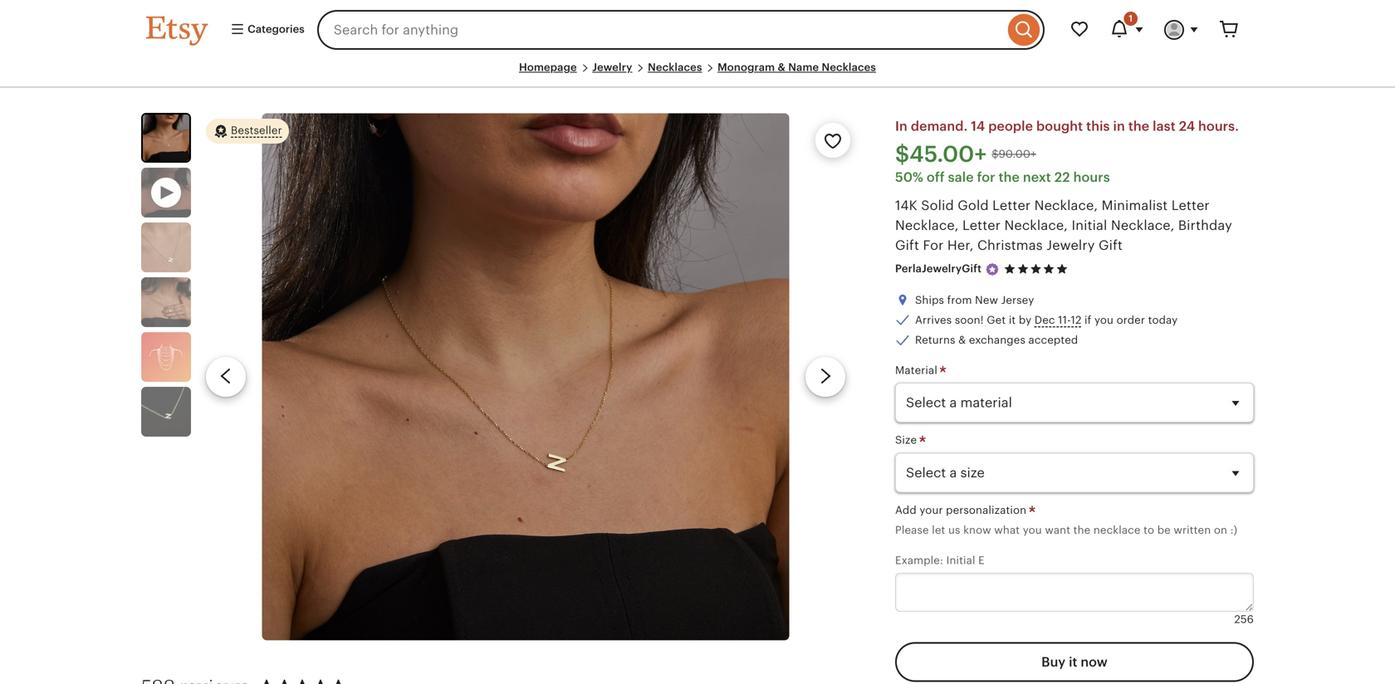 Task type: locate. For each thing, give the bounding box(es) containing it.
1 horizontal spatial gift
[[1099, 238, 1123, 253]]

on
[[1215, 524, 1228, 537]]

1 vertical spatial the
[[999, 170, 1020, 185]]

what
[[995, 524, 1020, 537]]

demand.
[[911, 119, 968, 134]]

14
[[972, 119, 986, 134]]

menu bar
[[146, 60, 1250, 88]]

gift
[[896, 238, 920, 253], [1099, 238, 1123, 253]]

11-
[[1059, 314, 1071, 327]]

monogram & name necklaces
[[718, 61, 877, 74]]

hours
[[1074, 170, 1111, 185]]

buy it now
[[1042, 655, 1108, 670]]

buy it now button
[[896, 643, 1255, 683]]

0 vertical spatial it
[[1009, 314, 1016, 327]]

initial down 'hours'
[[1072, 218, 1108, 233]]

1 vertical spatial initial
[[947, 555, 976, 567]]

example: initial e
[[896, 555, 985, 567]]

the right in
[[1129, 119, 1150, 134]]

0 horizontal spatial gift
[[896, 238, 920, 253]]

the right for
[[999, 170, 1020, 185]]

exchanges
[[970, 334, 1026, 347]]

categories banner
[[116, 0, 1280, 60]]

1 vertical spatial it
[[1069, 655, 1078, 670]]

1 horizontal spatial initial
[[1072, 218, 1108, 233]]

you
[[1095, 314, 1114, 327], [1023, 524, 1043, 537]]

letter down gold
[[963, 218, 1001, 233]]

necklace, up for
[[896, 218, 959, 233]]

0 horizontal spatial jewelry
[[593, 61, 633, 74]]

the
[[1129, 119, 1150, 134], [999, 170, 1020, 185], [1074, 524, 1091, 537]]

necklace,
[[1035, 198, 1099, 213], [896, 218, 959, 233], [1005, 218, 1069, 233], [1112, 218, 1175, 233]]

necklace, down 22
[[1035, 198, 1099, 213]]

returns & exchanges accepted
[[916, 334, 1079, 347]]

you right if
[[1095, 314, 1114, 327]]

for
[[924, 238, 944, 253]]

14k solid gold letter necklace, minimalist letter necklace, letter necklace, initial necklace, birthday gift for her, christmas jewelry gift image
[[262, 113, 790, 641], [143, 115, 189, 161], [141, 223, 191, 273], [141, 278, 191, 328], [141, 333, 191, 382], [141, 387, 191, 437]]

necklace, down minimalist
[[1112, 218, 1175, 233]]

2 necklaces from the left
[[822, 61, 877, 74]]

0 horizontal spatial necklaces
[[648, 61, 703, 74]]

& right returns
[[959, 334, 967, 347]]

1 horizontal spatial the
[[1074, 524, 1091, 537]]

gift down minimalist
[[1099, 238, 1123, 253]]

necklace
[[1094, 524, 1141, 537]]

1 gift from the left
[[896, 238, 920, 253]]

last
[[1153, 119, 1176, 134]]

in
[[1114, 119, 1126, 134]]

buy
[[1042, 655, 1066, 670]]

1 horizontal spatial jewelry
[[1047, 238, 1096, 253]]

jewelry
[[593, 61, 633, 74], [1047, 238, 1096, 253]]

0 vertical spatial initial
[[1072, 218, 1108, 233]]

necklace, up "christmas"
[[1005, 218, 1069, 233]]

categories button
[[218, 15, 312, 45]]

the for you
[[1074, 524, 1091, 537]]

want
[[1046, 524, 1071, 537]]

in
[[896, 119, 908, 134]]

arrives soon! get it by dec 11-12 if you order today
[[916, 314, 1178, 327]]

1 button
[[1100, 10, 1155, 50]]

1 horizontal spatial necklaces
[[822, 61, 877, 74]]

& left name
[[778, 61, 786, 74]]

necklaces
[[648, 61, 703, 74], [822, 61, 877, 74]]

24
[[1180, 119, 1196, 134]]

sale
[[949, 170, 974, 185]]

0 vertical spatial &
[[778, 61, 786, 74]]

0 horizontal spatial it
[[1009, 314, 1016, 327]]

in demand. 14 people bought this in the last 24 hours.
[[896, 119, 1240, 134]]

1 vertical spatial &
[[959, 334, 967, 347]]

gold
[[958, 198, 989, 213]]

ships
[[916, 294, 945, 306]]

1 vertical spatial you
[[1023, 524, 1043, 537]]

by
[[1019, 314, 1032, 327]]

0 vertical spatial you
[[1095, 314, 1114, 327]]

gift left for
[[896, 238, 920, 253]]

letter
[[993, 198, 1031, 213], [1172, 198, 1210, 213], [963, 218, 1001, 233]]

star_seller image
[[986, 262, 1000, 277]]

14k solid gold letter necklace, minimalist letter necklace, letter necklace, initial necklace, birthday gift for her, christmas jewelry gift
[[896, 198, 1233, 253]]

1 horizontal spatial you
[[1095, 314, 1114, 327]]

0 vertical spatial the
[[1129, 119, 1150, 134]]

today
[[1149, 314, 1178, 327]]

initial left "e"
[[947, 555, 976, 567]]

necklaces down search for anything text field
[[648, 61, 703, 74]]

bestseller
[[231, 124, 282, 137]]

jewelry inside 14k solid gold letter necklace, minimalist letter necklace, letter necklace, initial necklace, birthday gift for her, christmas jewelry gift
[[1047, 238, 1096, 253]]

2 vertical spatial the
[[1074, 524, 1091, 537]]

it
[[1009, 314, 1016, 327], [1069, 655, 1078, 670]]

solid
[[922, 198, 955, 213]]

&
[[778, 61, 786, 74], [959, 334, 967, 347]]

necklaces link
[[648, 61, 703, 74]]

monogram
[[718, 61, 775, 74]]

0 horizontal spatial &
[[778, 61, 786, 74]]

0 horizontal spatial the
[[999, 170, 1020, 185]]

1 vertical spatial jewelry
[[1047, 238, 1096, 253]]

be
[[1158, 524, 1171, 537]]

you left want
[[1023, 524, 1043, 537]]

2 horizontal spatial the
[[1129, 119, 1150, 134]]

$45.00+ $90.00+
[[896, 141, 1037, 167]]

1 horizontal spatial &
[[959, 334, 967, 347]]

add your personalization
[[896, 504, 1030, 517]]

necklaces right name
[[822, 61, 877, 74]]

0 horizontal spatial initial
[[947, 555, 976, 567]]

1
[[1130, 13, 1133, 24]]

the right want
[[1074, 524, 1091, 537]]

the for this
[[1129, 119, 1150, 134]]

jewelry down search for anything text field
[[593, 61, 633, 74]]

None search field
[[317, 10, 1045, 50]]

dec
[[1035, 314, 1056, 327]]

know
[[964, 524, 992, 537]]

new
[[976, 294, 999, 306]]

letter up birthday
[[1172, 198, 1210, 213]]

it left by at the right of page
[[1009, 314, 1016, 327]]

it right buy
[[1069, 655, 1078, 670]]

initial
[[1072, 218, 1108, 233], [947, 555, 976, 567]]

1 horizontal spatial it
[[1069, 655, 1078, 670]]

jewelry right "christmas"
[[1047, 238, 1096, 253]]

bought
[[1037, 119, 1084, 134]]



Task type: describe. For each thing, give the bounding box(es) containing it.
for
[[978, 170, 996, 185]]

bestseller button
[[206, 118, 289, 145]]

hours.
[[1199, 119, 1240, 134]]

written
[[1174, 524, 1212, 537]]

14k
[[896, 198, 918, 213]]

returns
[[916, 334, 956, 347]]

example:
[[896, 555, 944, 567]]

$45.00+
[[896, 141, 987, 167]]

1 necklaces from the left
[[648, 61, 703, 74]]

add
[[896, 504, 917, 517]]

50%
[[896, 170, 924, 185]]

Search for anything text field
[[317, 10, 1005, 50]]

letter down 50% off sale for the next 22 hours on the top
[[993, 198, 1031, 213]]

personalization
[[947, 504, 1027, 517]]

next
[[1024, 170, 1052, 185]]

to
[[1144, 524, 1155, 537]]

& for returns
[[959, 334, 967, 347]]

$90.00+
[[992, 148, 1037, 160]]

initial inside 14k solid gold letter necklace, minimalist letter necklace, letter necklace, initial necklace, birthday gift for her, christmas jewelry gift
[[1072, 218, 1108, 233]]

it inside button
[[1069, 655, 1078, 670]]

soon! get
[[955, 314, 1006, 327]]

e
[[979, 555, 985, 567]]

us
[[949, 524, 961, 537]]

from
[[948, 294, 973, 306]]

& for monogram
[[778, 61, 786, 74]]

now
[[1081, 655, 1108, 670]]

homepage link
[[519, 61, 577, 74]]

birthday
[[1179, 218, 1233, 233]]

jersey
[[1002, 294, 1035, 306]]

jewelry link
[[593, 61, 633, 74]]

categories
[[245, 23, 305, 35]]

let
[[932, 524, 946, 537]]

256
[[1235, 614, 1255, 626]]

none search field inside categories banner
[[317, 10, 1045, 50]]

monogram & name necklaces link
[[718, 61, 877, 74]]

perlajewelrygift link
[[896, 263, 982, 275]]

2 gift from the left
[[1099, 238, 1123, 253]]

Add your personalization text field
[[896, 573, 1255, 613]]

please let us know what you want the necklace to be written on :)
[[896, 524, 1238, 537]]

22
[[1055, 170, 1071, 185]]

your
[[920, 504, 944, 517]]

menu bar containing homepage
[[146, 60, 1250, 88]]

order
[[1117, 314, 1146, 327]]

people
[[989, 119, 1034, 134]]

accepted
[[1029, 334, 1079, 347]]

name
[[789, 61, 820, 74]]

minimalist
[[1102, 198, 1169, 213]]

material
[[896, 364, 941, 377]]

50% off sale for the next 22 hours
[[896, 170, 1111, 185]]

:)
[[1231, 524, 1238, 537]]

ships from new jersey
[[916, 294, 1035, 306]]

her,
[[948, 238, 974, 253]]

0 horizontal spatial you
[[1023, 524, 1043, 537]]

0 vertical spatial jewelry
[[593, 61, 633, 74]]

off
[[927, 170, 945, 185]]

if
[[1085, 314, 1092, 327]]

12
[[1071, 314, 1082, 327]]

perlajewelrygift
[[896, 263, 982, 275]]

homepage
[[519, 61, 577, 74]]

this
[[1087, 119, 1111, 134]]

size
[[896, 434, 920, 447]]

please
[[896, 524, 930, 537]]

christmas
[[978, 238, 1043, 253]]

arrives
[[916, 314, 952, 327]]



Task type: vqa. For each thing, say whether or not it's contained in the screenshot.
"arrival" related to 29.00
no



